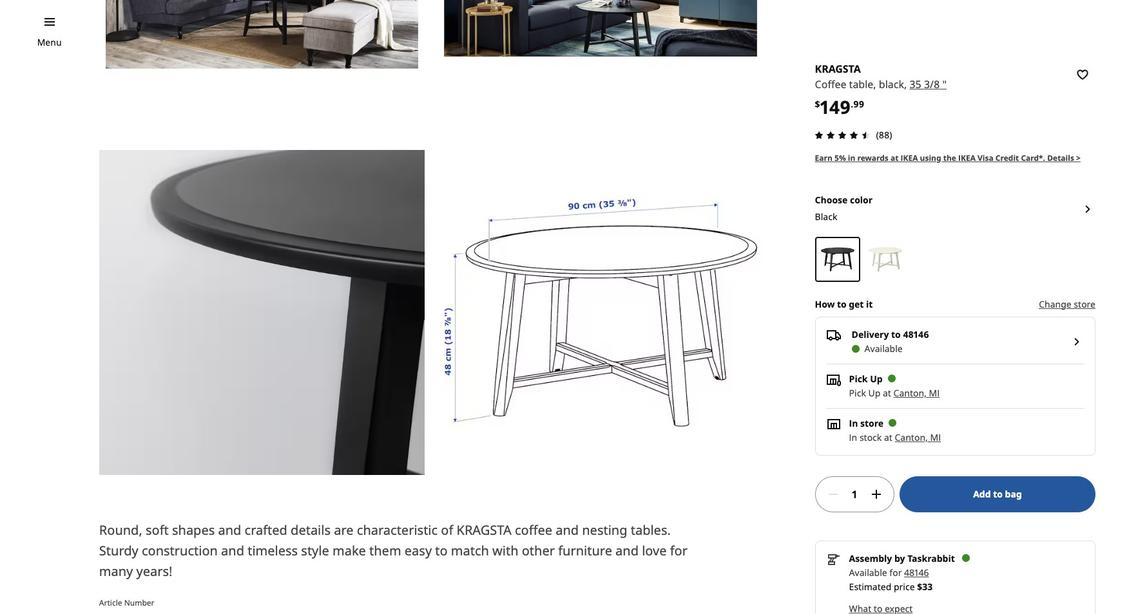 Task type: vqa. For each thing, say whether or not it's contained in the screenshot.
Change store 'button'
yes



Task type: describe. For each thing, give the bounding box(es) containing it.
to inside round, soft shapes and crafted details are characteristic of kragsta coffee and nesting tables. sturdy construction and timeless style make them easy to match with other furniture and love for many years!
[[435, 543, 448, 560]]

bag
[[1005, 488, 1022, 500]]

canton, mi button for pick up at
[[894, 387, 940, 399]]

in store
[[849, 417, 884, 430]]

them
[[369, 543, 401, 560]]

at for in store
[[884, 432, 892, 444]]

in for in stock at canton, mi
[[849, 432, 857, 444]]

other
[[522, 543, 555, 560]]

and right shapes
[[218, 522, 241, 539]]

Quantity input value text field
[[846, 477, 864, 513]]

canton, for pick up at
[[894, 387, 927, 399]]

style
[[301, 543, 329, 560]]

many
[[99, 563, 133, 581]]

earn 5% in rewards at ikea using the ikea visa credit card*. details > button
[[815, 153, 1081, 164]]

up for pick up
[[870, 373, 883, 385]]

black
[[815, 211, 837, 223]]

review: 4.3 out of 5 stars. total reviews: 88 image
[[811, 127, 874, 143]]

furniture
[[558, 543, 612, 560]]

color
[[850, 194, 873, 206]]

>
[[1076, 153, 1081, 164]]

pick for pick up at canton, mi
[[849, 387, 866, 399]]

menu
[[37, 36, 62, 48]]

years!
[[136, 563, 172, 581]]

assembly
[[849, 553, 892, 565]]

store for change store
[[1074, 298, 1096, 310]]

35
[[910, 77, 921, 92]]

(88) button
[[811, 127, 892, 143]]

to for how
[[837, 298, 847, 310]]

with
[[492, 543, 519, 560]]

to for delivery
[[891, 328, 901, 341]]

pick up
[[849, 373, 883, 385]]

store for in store
[[860, 417, 884, 430]]

.
[[851, 98, 853, 110]]

change
[[1039, 298, 1072, 310]]

timeless
[[248, 543, 298, 560]]

pick up at canton, mi group
[[849, 387, 940, 399]]

kragsta inside kragsta coffee table, black, 35 3/8 "
[[815, 62, 861, 76]]

price
[[894, 581, 915, 593]]

coffee
[[515, 522, 552, 539]]

coffee
[[815, 77, 846, 92]]

to for add
[[993, 488, 1003, 500]]

add
[[973, 488, 991, 500]]

for inside available for 48146 estimated price $33
[[890, 567, 902, 579]]

how to get it
[[815, 298, 873, 310]]

kragsta inside round, soft shapes and crafted details are characteristic of kragsta coffee and nesting tables. sturdy construction and timeless style make them easy to match with other furniture and love for many years!
[[457, 522, 512, 539]]

sturdy
[[99, 543, 138, 560]]

mi for in stock at canton, mi
[[930, 432, 941, 444]]

round, soft shapes and crafted details are characteristic of kragsta coffee and nesting tables. sturdy construction and timeless style make them easy to match with other furniture and love for many years!
[[99, 522, 688, 581]]

and left timeless
[[221, 543, 244, 560]]

pick up at canton, mi
[[849, 387, 940, 399]]

number
[[124, 598, 154, 609]]

in stock at canton, mi group
[[849, 432, 941, 444]]

canton, mi button for in stock at
[[895, 432, 941, 444]]

48146 button
[[904, 567, 929, 579]]

$
[[815, 98, 820, 110]]

crafted
[[245, 522, 287, 539]]

2 ikea from the left
[[958, 153, 976, 164]]

choose color black
[[815, 194, 873, 223]]

and left love
[[616, 543, 639, 560]]

change store
[[1039, 298, 1096, 310]]

at for pick up
[[883, 387, 891, 399]]

pick for pick up
[[849, 373, 868, 385]]

149
[[820, 95, 851, 119]]

menu button
[[37, 35, 62, 50]]

card*.
[[1021, 153, 1045, 164]]

48146 for delivery to 48146
[[903, 328, 929, 341]]

for inside round, soft shapes and crafted details are characteristic of kragsta coffee and nesting tables. sturdy construction and timeless style make them easy to match with other furniture and love for many years!
[[670, 543, 688, 560]]

estimated
[[849, 581, 891, 593]]

details
[[1047, 153, 1074, 164]]

soft
[[146, 522, 169, 539]]

add to bag button
[[900, 477, 1096, 513]]



Task type: locate. For each thing, give the bounding box(es) containing it.
0 vertical spatial 48146
[[903, 328, 929, 341]]

of
[[441, 522, 453, 539]]

pick
[[849, 373, 868, 385], [849, 387, 866, 399]]

0 vertical spatial in
[[849, 417, 858, 430]]

0 vertical spatial up
[[870, 373, 883, 385]]

1 in from the top
[[849, 417, 858, 430]]

1 vertical spatial kragsta
[[457, 522, 512, 539]]

using
[[920, 153, 941, 164]]

mi up in stock at canton, mi group
[[929, 387, 940, 399]]

0 vertical spatial for
[[670, 543, 688, 560]]

taskrabbit
[[907, 553, 955, 565]]

2 pick from the top
[[849, 387, 866, 399]]

and
[[218, 522, 241, 539], [556, 522, 579, 539], [221, 543, 244, 560], [616, 543, 639, 560]]

make
[[333, 543, 366, 560]]

0 horizontal spatial for
[[670, 543, 688, 560]]

canton, mi button up in stock at canton, mi
[[894, 387, 940, 399]]

up up pick up at canton, mi group
[[870, 373, 883, 385]]

details
[[291, 522, 331, 539]]

available for 48146 estimated price $33
[[849, 567, 933, 593]]

at right stock
[[884, 432, 892, 444]]

available up estimated
[[849, 567, 887, 579]]

2 vertical spatial at
[[884, 432, 892, 444]]

to left get at the right
[[837, 298, 847, 310]]

credit
[[996, 153, 1019, 164]]

pick up pick up at canton, mi group
[[849, 373, 868, 385]]

0 vertical spatial available
[[865, 343, 903, 355]]

48146 up $33
[[904, 567, 929, 579]]

canton, mi button
[[894, 387, 940, 399], [895, 432, 941, 444]]

$ 149 . 99
[[815, 95, 864, 119]]

48146
[[903, 328, 929, 341], [904, 567, 929, 579]]

round,
[[99, 522, 142, 539]]

at right rewards on the right of the page
[[891, 153, 899, 164]]

for right love
[[670, 543, 688, 560]]

delivery to 48146
[[852, 328, 929, 341]]

rewards
[[857, 153, 889, 164]]

5%
[[835, 153, 846, 164]]

add to bag
[[973, 488, 1022, 500]]

1 vertical spatial canton, mi button
[[895, 432, 941, 444]]

in left stock
[[849, 432, 857, 444]]

for
[[670, 543, 688, 560], [890, 567, 902, 579]]

0 vertical spatial mi
[[929, 387, 940, 399]]

48146 for available for 48146 estimated price $33
[[904, 567, 929, 579]]

the
[[943, 153, 956, 164]]

store
[[1074, 298, 1096, 310], [860, 417, 884, 430]]

available for available for 48146 estimated price $33
[[849, 567, 887, 579]]

pick down pick up
[[849, 387, 866, 399]]

0 vertical spatial canton,
[[894, 387, 927, 399]]

earn 5% in rewards at ikea using the ikea visa credit card*. details >
[[815, 153, 1081, 164]]

1 horizontal spatial store
[[1074, 298, 1096, 310]]

to right delivery
[[891, 328, 901, 341]]

available for available
[[865, 343, 903, 355]]

kragsta coffee table, black, 35 3/8 "
[[815, 62, 947, 92]]

choose
[[815, 194, 848, 206]]

at up in store
[[883, 387, 891, 399]]

1 horizontal spatial ikea
[[958, 153, 976, 164]]

1 ikea from the left
[[901, 153, 918, 164]]

canton, right stock
[[895, 432, 928, 444]]

1 vertical spatial available
[[849, 567, 887, 579]]

construction
[[142, 543, 218, 560]]

0 horizontal spatial store
[[860, 417, 884, 430]]

article number
[[99, 598, 154, 609]]

1 vertical spatial up
[[868, 387, 881, 399]]

2 in from the top
[[849, 432, 857, 444]]

and up furniture
[[556, 522, 579, 539]]

1 horizontal spatial kragsta
[[815, 62, 861, 76]]

3/8
[[924, 77, 940, 92]]

love
[[642, 543, 667, 560]]

easy
[[405, 543, 432, 560]]

0 horizontal spatial kragsta
[[457, 522, 512, 539]]

delivery
[[852, 328, 889, 341]]

tables.
[[631, 522, 671, 539]]

1 vertical spatial pick
[[849, 387, 866, 399]]

mi for pick up at canton, mi
[[929, 387, 940, 399]]

0 vertical spatial store
[[1074, 298, 1096, 310]]

in
[[848, 153, 855, 164]]

available inside available for 48146 estimated price $33
[[849, 567, 887, 579]]

it
[[866, 298, 873, 310]]

up down pick up
[[868, 387, 881, 399]]

shapes
[[172, 522, 215, 539]]

1 vertical spatial store
[[860, 417, 884, 430]]

35 3/8 " button
[[910, 77, 947, 93]]

right image
[[1069, 334, 1085, 350]]

up for pick up at canton, mi
[[868, 387, 881, 399]]

to left 'bag'
[[993, 488, 1003, 500]]

assembly by taskrabbit
[[849, 553, 955, 565]]

for down by
[[890, 567, 902, 579]]

characteristic
[[357, 522, 438, 539]]

mi
[[929, 387, 940, 399], [930, 432, 941, 444]]

99
[[853, 98, 864, 110]]

at inside earn 5% in rewards at ikea using the ikea visa credit card*. details > button
[[891, 153, 899, 164]]

by
[[894, 553, 905, 565]]

1 horizontal spatial for
[[890, 567, 902, 579]]

up
[[870, 373, 883, 385], [868, 387, 881, 399]]

are
[[334, 522, 354, 539]]

1 pick from the top
[[849, 373, 868, 385]]

0 vertical spatial at
[[891, 153, 899, 164]]

in
[[849, 417, 858, 430], [849, 432, 857, 444]]

article
[[99, 598, 122, 609]]

1 vertical spatial at
[[883, 387, 891, 399]]

stock
[[860, 432, 882, 444]]

1 vertical spatial in
[[849, 432, 857, 444]]

to down "of" in the bottom left of the page
[[435, 543, 448, 560]]

mi down pick up at canton, mi group
[[930, 432, 941, 444]]

canton, mi button right stock
[[895, 432, 941, 444]]

ikea right the at top
[[958, 153, 976, 164]]

how
[[815, 298, 835, 310]]

in for in store
[[849, 417, 858, 430]]

0 vertical spatial pick
[[849, 373, 868, 385]]

"
[[943, 77, 947, 92]]

canton, up in stock at canton, mi group
[[894, 387, 927, 399]]

kragsta coffee table, black, 35 3/8 " image
[[99, 0, 425, 133], [438, 0, 763, 133], [99, 150, 425, 476], [438, 150, 763, 476], [820, 242, 855, 277]]

match
[[451, 543, 489, 560]]

canton,
[[894, 387, 927, 399], [895, 432, 928, 444]]

visa
[[978, 153, 994, 164]]

0 vertical spatial kragsta
[[815, 62, 861, 76]]

store up stock
[[860, 417, 884, 430]]

1 vertical spatial canton,
[[895, 432, 928, 444]]

kragsta
[[815, 62, 861, 76], [457, 522, 512, 539]]

at
[[891, 153, 899, 164], [883, 387, 891, 399], [884, 432, 892, 444]]

to
[[837, 298, 847, 310], [891, 328, 901, 341], [993, 488, 1003, 500], [435, 543, 448, 560]]

black,
[[879, 77, 907, 92]]

ikea
[[901, 153, 918, 164], [958, 153, 976, 164]]

canton, for in stock at
[[895, 432, 928, 444]]

1 vertical spatial 48146
[[904, 567, 929, 579]]

earn
[[815, 153, 833, 164]]

kragsta up match
[[457, 522, 512, 539]]

store right change
[[1074, 298, 1096, 310]]

1 vertical spatial mi
[[930, 432, 941, 444]]

nesting
[[582, 522, 627, 539]]

in up in stock at canton, mi
[[849, 417, 858, 430]]

get
[[849, 298, 864, 310]]

(88)
[[876, 129, 892, 141]]

store inside button
[[1074, 298, 1096, 310]]

1 vertical spatial for
[[890, 567, 902, 579]]

ikea left "using"
[[901, 153, 918, 164]]

available down delivery to 48146
[[865, 343, 903, 355]]

0 vertical spatial canton, mi button
[[894, 387, 940, 399]]

$33
[[917, 581, 933, 593]]

change store button
[[1039, 298, 1096, 312]]

kragsta coffee table, white, 35 3/8 " image
[[868, 242, 903, 277]]

in stock at canton, mi
[[849, 432, 941, 444]]

kragsta up coffee
[[815, 62, 861, 76]]

table,
[[849, 77, 876, 92]]

0 horizontal spatial ikea
[[901, 153, 918, 164]]

48146 inside available for 48146 estimated price $33
[[904, 567, 929, 579]]

48146 right delivery
[[903, 328, 929, 341]]

to inside button
[[993, 488, 1003, 500]]



